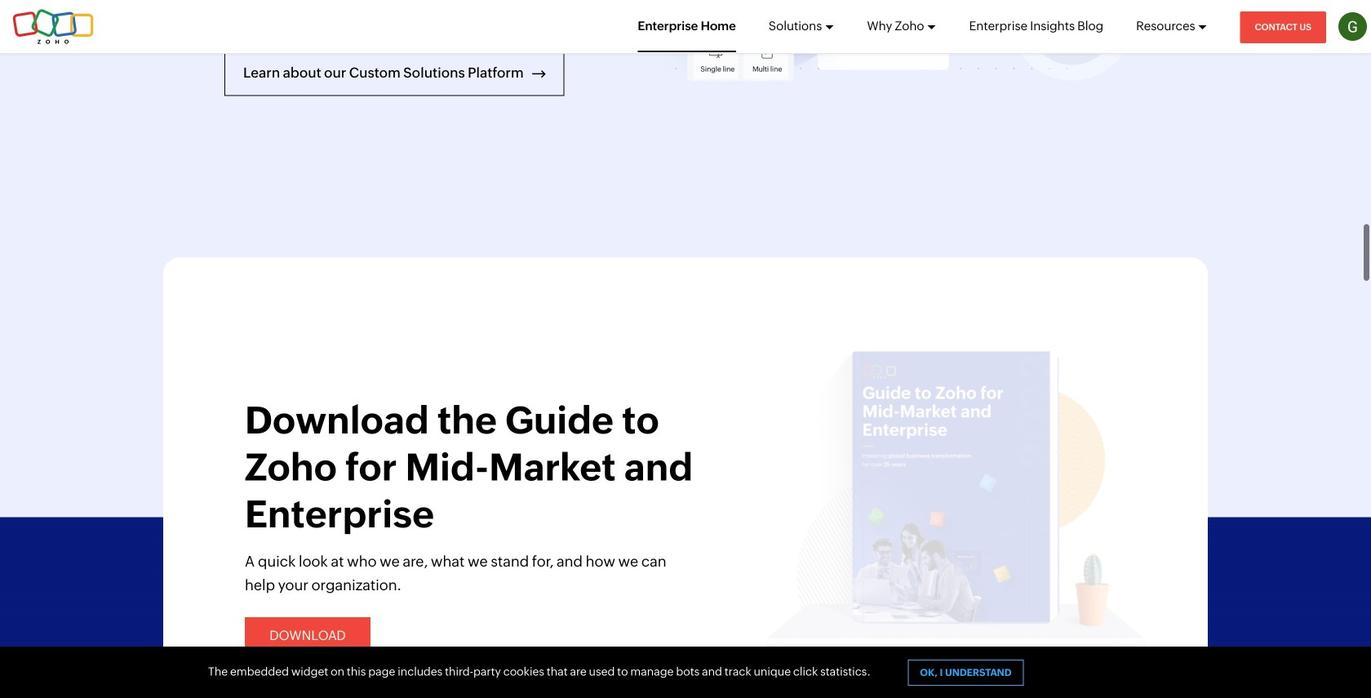 Task type: describe. For each thing, give the bounding box(es) containing it.
gary orlando image
[[1339, 12, 1368, 41]]



Task type: locate. For each thing, give the bounding box(es) containing it.
zoho enterprise logo image
[[12, 9, 94, 45]]

our custom solutions image
[[616, 0, 1147, 97]]

download the ultimate guide to zoho image
[[714, 352, 1159, 698]]



Task type: vqa. For each thing, say whether or not it's contained in the screenshot.
the Download the Ultimate Guide to Zoho image on the right bottom of page
yes



